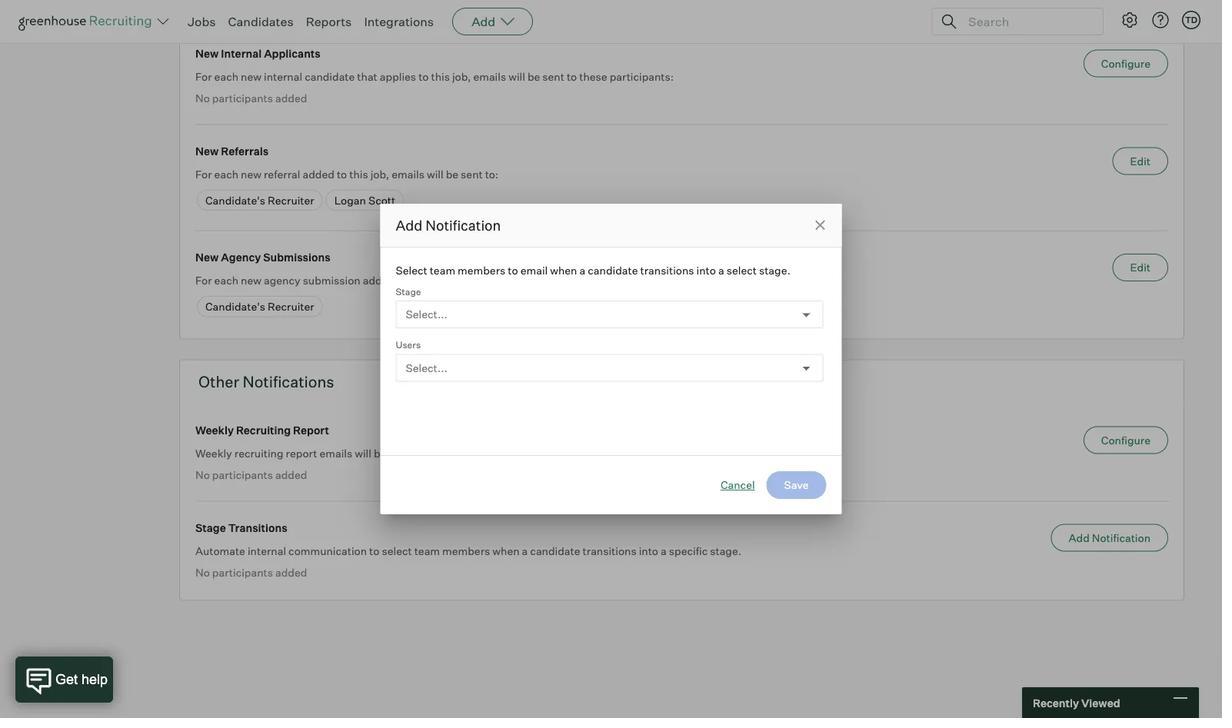 Task type: describe. For each thing, give the bounding box(es) containing it.
weekly recruiting report emails will be sent to these participants:
[[195, 447, 520, 461]]

recently
[[1034, 697, 1080, 710]]

no for for
[[195, 92, 210, 105]]

0 vertical spatial this
[[431, 70, 450, 84]]

users
[[396, 339, 421, 351]]

configure for weekly recruiting report emails will be sent to these participants:
[[1102, 434, 1151, 448]]

add inside popup button
[[472, 14, 496, 29]]

no for weekly
[[195, 469, 210, 482]]

emails down report
[[320, 447, 353, 461]]

added for new internal applicants
[[275, 92, 307, 105]]

edit for for each new referral added to this job, emails will be sent to:
[[1131, 155, 1151, 168]]

2 candidate's from the top
[[205, 301, 266, 314]]

weekly for weekly recruiting report
[[195, 424, 234, 438]]

1 horizontal spatial this
[[410, 275, 429, 288]]

logan
[[335, 194, 366, 208]]

1 vertical spatial when
[[493, 545, 520, 558]]

for each new referral added to this job, emails will be sent to:
[[195, 168, 499, 181]]

to inside add notification dialog
[[508, 264, 518, 277]]

recruiting
[[236, 424, 291, 438]]

td button
[[1183, 11, 1201, 29]]

new for agency
[[241, 275, 262, 288]]

1 candidate's recruiter from the top
[[205, 194, 315, 208]]

jobs
[[188, 14, 216, 29]]

0 vertical spatial internal
[[264, 70, 303, 84]]

td
[[1186, 15, 1198, 25]]

emails down add popup button
[[474, 70, 506, 84]]

new internal applicants
[[195, 47, 321, 61]]

for for for each new internal candidate that applies to this job, emails will be sent to these participants:
[[195, 70, 212, 84]]

reports link
[[306, 14, 352, 29]]

add notification button
[[1052, 525, 1169, 553]]

members inside add notification dialog
[[458, 264, 506, 277]]

automate
[[195, 545, 245, 558]]

0 horizontal spatial this
[[350, 168, 368, 181]]

candidates link
[[228, 14, 294, 29]]

add notification dialog
[[381, 204, 842, 515]]

for for for each new agency submission added to this job, emails will be sent to:
[[195, 275, 212, 288]]

added right referral
[[303, 168, 335, 181]]

2 candidate's recruiter from the top
[[205, 301, 315, 314]]

edit button for for each new referral added to this job, emails will be sent to:
[[1113, 148, 1169, 176]]

applicants
[[264, 47, 321, 61]]

greenhouse recruiting image
[[18, 12, 157, 31]]

0 horizontal spatial these
[[426, 447, 454, 461]]

new referrals
[[195, 145, 269, 158]]

1 candidate's from the top
[[205, 194, 266, 208]]

viewed
[[1082, 697, 1121, 710]]

select
[[396, 264, 428, 277]]

1 vertical spatial team
[[415, 545, 440, 558]]

configure for for each new internal candidate that applies to this job, emails will be sent to these participants:
[[1102, 57, 1151, 71]]

into inside add notification dialog
[[697, 264, 716, 277]]

1 vertical spatial internal
[[248, 545, 286, 558]]

transitions
[[228, 522, 288, 535]]

2 recruiter from the top
[[268, 301, 315, 314]]

0 vertical spatial these
[[580, 70, 608, 84]]

stage. inside add notification dialog
[[760, 264, 791, 277]]

candidate inside add notification dialog
[[588, 264, 638, 277]]

new for new internal applicants
[[195, 47, 219, 61]]

communication
[[289, 545, 367, 558]]

scott
[[369, 194, 396, 208]]

team inside add notification dialog
[[430, 264, 456, 277]]

referral
[[264, 168, 301, 181]]

save button
[[767, 472, 827, 499]]

1 vertical spatial to:
[[546, 275, 559, 288]]

each for agency
[[214, 275, 239, 288]]

configure button for weekly recruiting report emails will be sent to these participants:
[[1084, 427, 1169, 455]]

notifications
[[243, 373, 335, 392]]

emails right 'select'
[[452, 275, 485, 288]]

no participants added for each
[[195, 92, 307, 105]]

notification inside dialog
[[426, 217, 501, 234]]

0 horizontal spatial select
[[382, 545, 412, 558]]

2 vertical spatial job,
[[431, 275, 450, 288]]

report
[[293, 424, 329, 438]]

1 vertical spatial stage.
[[710, 545, 742, 558]]

add notification inside dialog
[[396, 217, 501, 234]]

specific
[[669, 545, 708, 558]]

each for internal
[[214, 70, 239, 84]]

email
[[521, 264, 548, 277]]

weekly for weekly recruiting report emails will be sent to these participants:
[[195, 447, 232, 461]]

applies
[[380, 70, 416, 84]]

2 vertical spatial candidate
[[530, 545, 581, 558]]

0 vertical spatial to:
[[485, 168, 499, 181]]

recruiting
[[235, 447, 284, 461]]

select inside add notification dialog
[[727, 264, 757, 277]]

integrations link
[[364, 14, 434, 29]]



Task type: vqa. For each thing, say whether or not it's contained in the screenshot.
Employment
no



Task type: locate. For each thing, give the bounding box(es) containing it.
2 new from the top
[[241, 168, 262, 181]]

edit
[[1131, 155, 1151, 168], [1131, 261, 1151, 275]]

1 configure button from the top
[[1084, 50, 1169, 78]]

each down internal
[[214, 70, 239, 84]]

1 horizontal spatial when
[[550, 264, 578, 277]]

candidate's down new referrals
[[205, 194, 266, 208]]

0 vertical spatial configure button
[[1084, 50, 1169, 78]]

participants down "automate" on the bottom
[[212, 567, 273, 580]]

0 vertical spatial new
[[195, 47, 219, 61]]

select
[[727, 264, 757, 277], [382, 545, 412, 558]]

1 participants from the top
[[212, 92, 273, 105]]

no participants added
[[195, 92, 307, 105], [195, 469, 307, 482], [195, 567, 307, 580]]

1 select... from the top
[[406, 308, 448, 321]]

other
[[199, 373, 239, 392]]

1 vertical spatial recruiter
[[268, 301, 315, 314]]

internal down applicants
[[264, 70, 303, 84]]

transitions inside add notification dialog
[[641, 264, 695, 277]]

emails
[[474, 70, 506, 84], [392, 168, 425, 181], [452, 275, 485, 288], [320, 447, 353, 461]]

2 each from the top
[[214, 168, 239, 181]]

for
[[195, 70, 212, 84], [195, 168, 212, 181], [195, 275, 212, 288]]

td button
[[1180, 8, 1204, 32]]

internal
[[221, 47, 262, 61]]

0 vertical spatial no participants added
[[195, 92, 307, 105]]

0 vertical spatial stage
[[396, 286, 421, 297]]

these
[[580, 70, 608, 84], [426, 447, 454, 461]]

for down new agency submissions
[[195, 275, 212, 288]]

weekly left recruiting
[[195, 447, 232, 461]]

candidate's recruiter down referral
[[205, 194, 315, 208]]

edit for for each new agency submission added to this job, emails will be sent to:
[[1131, 261, 1151, 275]]

new for referral
[[241, 168, 262, 181]]

stage transitions
[[195, 522, 288, 535]]

2 vertical spatial add
[[1069, 532, 1090, 545]]

add notification
[[396, 217, 501, 234], [1069, 532, 1151, 545]]

added for weekly recruiting report
[[275, 469, 307, 482]]

when inside add notification dialog
[[550, 264, 578, 277]]

2 horizontal spatial this
[[431, 70, 450, 84]]

1 vertical spatial select...
[[406, 362, 448, 375]]

sent
[[543, 70, 565, 84], [461, 168, 483, 181], [521, 275, 543, 288], [389, 447, 411, 461]]

job, down add popup button
[[452, 70, 471, 84]]

for each new internal candidate that applies to this job, emails will be sent to these participants:
[[195, 70, 674, 84]]

for down new referrals
[[195, 168, 212, 181]]

2 vertical spatial participants
[[212, 567, 273, 580]]

1 new from the top
[[195, 47, 219, 61]]

0 horizontal spatial stage
[[195, 522, 226, 535]]

added down report
[[275, 469, 307, 482]]

2 vertical spatial new
[[241, 275, 262, 288]]

participants down internal
[[212, 92, 273, 105]]

1 vertical spatial these
[[426, 447, 454, 461]]

1 horizontal spatial to:
[[546, 275, 559, 288]]

participants down recruiting
[[212, 469, 273, 482]]

when
[[550, 264, 578, 277], [493, 545, 520, 558]]

2 vertical spatial for
[[195, 275, 212, 288]]

2 participants from the top
[[212, 469, 273, 482]]

no down "automate" on the bottom
[[195, 567, 210, 580]]

notification inside button
[[1093, 532, 1151, 545]]

1 horizontal spatial notification
[[1093, 532, 1151, 545]]

new down 'agency'
[[241, 275, 262, 288]]

configure image
[[1121, 11, 1140, 29]]

no up the 'stage transitions'
[[195, 469, 210, 482]]

1 vertical spatial new
[[241, 168, 262, 181]]

add button
[[453, 8, 533, 35]]

internal
[[264, 70, 303, 84], [248, 545, 286, 558]]

no participants added down recruiting
[[195, 469, 307, 482]]

save
[[785, 479, 809, 492]]

new down jobs "link"
[[195, 47, 219, 61]]

0 vertical spatial members
[[458, 264, 506, 277]]

3 new from the top
[[241, 275, 262, 288]]

0 horizontal spatial add notification
[[396, 217, 501, 234]]

1 vertical spatial no participants added
[[195, 469, 307, 482]]

1 vertical spatial add
[[396, 217, 423, 234]]

new left "referrals"
[[195, 145, 219, 158]]

Search text field
[[965, 10, 1090, 33]]

each for referrals
[[214, 168, 239, 181]]

0 vertical spatial edit button
[[1113, 148, 1169, 176]]

1 vertical spatial candidate's recruiter
[[205, 301, 315, 314]]

2 horizontal spatial add
[[1069, 532, 1090, 545]]

2 vertical spatial each
[[214, 275, 239, 288]]

participants for each
[[212, 92, 273, 105]]

each down 'agency'
[[214, 275, 239, 288]]

added for stage transitions
[[275, 567, 307, 580]]

new for new referrals
[[195, 145, 219, 158]]

1 vertical spatial into
[[639, 545, 659, 558]]

2 horizontal spatial job,
[[452, 70, 471, 84]]

new agency submissions
[[195, 251, 331, 265]]

automate internal communication to select team members when a candidate transitions into a specific stage.
[[195, 545, 742, 558]]

job, right 'select'
[[431, 275, 450, 288]]

submissions
[[263, 251, 331, 265]]

add
[[472, 14, 496, 29], [396, 217, 423, 234], [1069, 532, 1090, 545]]

1 horizontal spatial add
[[472, 14, 496, 29]]

1 edit from the top
[[1131, 155, 1151, 168]]

recently viewed
[[1034, 697, 1121, 710]]

stage.
[[760, 264, 791, 277], [710, 545, 742, 558]]

0 horizontal spatial to:
[[485, 168, 499, 181]]

team
[[430, 264, 456, 277], [415, 545, 440, 558]]

other notifications
[[199, 373, 335, 392]]

stage for stage transitions
[[195, 522, 226, 535]]

job, up scott
[[371, 168, 390, 181]]

1 vertical spatial stage
[[195, 522, 226, 535]]

internal down transitions
[[248, 545, 286, 558]]

1 vertical spatial notification
[[1093, 532, 1151, 545]]

1 new from the top
[[241, 70, 262, 84]]

transitions
[[641, 264, 695, 277], [583, 545, 637, 558]]

select... down users
[[406, 362, 448, 375]]

stage up "automate" on the bottom
[[195, 522, 226, 535]]

this up users
[[410, 275, 429, 288]]

1 vertical spatial edit
[[1131, 261, 1151, 275]]

new for new agency submissions
[[195, 251, 219, 265]]

that
[[357, 70, 378, 84]]

for for for each new referral added to this job, emails will be sent to:
[[195, 168, 212, 181]]

configure
[[1102, 57, 1151, 71], [1102, 434, 1151, 448]]

weekly down "other"
[[195, 424, 234, 438]]

new down "referrals"
[[241, 168, 262, 181]]

1 vertical spatial new
[[195, 145, 219, 158]]

1 horizontal spatial stage.
[[760, 264, 791, 277]]

new down new internal applicants
[[241, 70, 262, 84]]

1 each from the top
[[214, 70, 239, 84]]

2 edit from the top
[[1131, 261, 1151, 275]]

1 vertical spatial configure
[[1102, 434, 1151, 448]]

1 horizontal spatial candidate
[[530, 545, 581, 558]]

1 horizontal spatial add notification
[[1069, 532, 1151, 545]]

1 recruiter from the top
[[268, 194, 315, 208]]

1 horizontal spatial these
[[580, 70, 608, 84]]

2 no from the top
[[195, 469, 210, 482]]

0 vertical spatial into
[[697, 264, 716, 277]]

2 edit button from the top
[[1113, 254, 1169, 282]]

stage inside add notification dialog
[[396, 286, 421, 297]]

1 vertical spatial edit button
[[1113, 254, 1169, 282]]

add inside dialog
[[396, 217, 423, 234]]

2 select... from the top
[[406, 362, 448, 375]]

0 vertical spatial no
[[195, 92, 210, 105]]

1 vertical spatial for
[[195, 168, 212, 181]]

1 vertical spatial participants
[[212, 469, 273, 482]]

recruiter down referral
[[268, 194, 315, 208]]

new left 'agency'
[[195, 251, 219, 265]]

weekly
[[195, 424, 234, 438], [195, 447, 232, 461]]

2 horizontal spatial candidate
[[588, 264, 638, 277]]

for down jobs
[[195, 70, 212, 84]]

1 weekly from the top
[[195, 424, 234, 438]]

added left 'select'
[[363, 275, 395, 288]]

each
[[214, 70, 239, 84], [214, 168, 239, 181], [214, 275, 239, 288]]

new
[[195, 47, 219, 61], [195, 145, 219, 158], [195, 251, 219, 265]]

new for internal
[[241, 70, 262, 84]]

0 vertical spatial transitions
[[641, 264, 695, 277]]

0 vertical spatial candidate
[[305, 70, 355, 84]]

edit button for for each new agency submission added to this job, emails will be sent to:
[[1113, 254, 1169, 282]]

select... up users
[[406, 308, 448, 321]]

no participants added for recruiting
[[195, 469, 307, 482]]

no up new referrals
[[195, 92, 210, 105]]

0 vertical spatial candidate's
[[205, 194, 266, 208]]

0 vertical spatial team
[[430, 264, 456, 277]]

candidate's
[[205, 194, 266, 208], [205, 301, 266, 314]]

added down communication
[[275, 567, 307, 580]]

1 vertical spatial add notification
[[1069, 532, 1151, 545]]

candidates
[[228, 14, 294, 29]]

no
[[195, 92, 210, 105], [195, 469, 210, 482], [195, 567, 210, 580]]

0 vertical spatial configure
[[1102, 57, 1151, 71]]

2 no participants added from the top
[[195, 469, 307, 482]]

recruiter
[[268, 194, 315, 208], [268, 301, 315, 314]]

add inside button
[[1069, 532, 1090, 545]]

select... for stage
[[406, 308, 448, 321]]

stage down 'select'
[[396, 286, 421, 297]]

configure button
[[1084, 50, 1169, 78], [1084, 427, 1169, 455]]

select...
[[406, 308, 448, 321], [406, 362, 448, 375]]

3 no participants added from the top
[[195, 567, 307, 580]]

1 for from the top
[[195, 70, 212, 84]]

0 vertical spatial notification
[[426, 217, 501, 234]]

0 horizontal spatial transitions
[[583, 545, 637, 558]]

select... for users
[[406, 362, 448, 375]]

recruiter down agency
[[268, 301, 315, 314]]

participants for internal
[[212, 567, 273, 580]]

report
[[286, 447, 317, 461]]

no participants added down new internal applicants
[[195, 92, 307, 105]]

1 horizontal spatial into
[[697, 264, 716, 277]]

candidate's recruiter
[[205, 194, 315, 208], [205, 301, 315, 314]]

0 vertical spatial add notification
[[396, 217, 501, 234]]

0 vertical spatial when
[[550, 264, 578, 277]]

integrations
[[364, 14, 434, 29]]

1 vertical spatial configure button
[[1084, 427, 1169, 455]]

1 configure from the top
[[1102, 57, 1151, 71]]

3 participants from the top
[[212, 567, 273, 580]]

0 vertical spatial participants:
[[610, 70, 674, 84]]

submission
[[303, 275, 361, 288]]

1 vertical spatial transitions
[[583, 545, 637, 558]]

cancel
[[721, 479, 755, 492]]

1 no from the top
[[195, 92, 210, 105]]

jobs link
[[188, 14, 216, 29]]

this
[[431, 70, 450, 84], [350, 168, 368, 181], [410, 275, 429, 288]]

1 edit button from the top
[[1113, 148, 1169, 176]]

each down new referrals
[[214, 168, 239, 181]]

candidate
[[305, 70, 355, 84], [588, 264, 638, 277], [530, 545, 581, 558]]

new
[[241, 70, 262, 84], [241, 168, 262, 181], [241, 275, 262, 288]]

1 horizontal spatial job,
[[431, 275, 450, 288]]

1 vertical spatial each
[[214, 168, 239, 181]]

0 horizontal spatial stage.
[[710, 545, 742, 558]]

0 horizontal spatial into
[[639, 545, 659, 558]]

1 horizontal spatial participants:
[[610, 70, 674, 84]]

0 horizontal spatial candidate
[[305, 70, 355, 84]]

job,
[[452, 70, 471, 84], [371, 168, 390, 181], [431, 275, 450, 288]]

participants:
[[610, 70, 674, 84], [456, 447, 520, 461]]

to
[[419, 70, 429, 84], [567, 70, 577, 84], [337, 168, 347, 181], [508, 264, 518, 277], [397, 275, 407, 288], [413, 447, 423, 461], [369, 545, 380, 558]]

1 vertical spatial this
[[350, 168, 368, 181]]

1 vertical spatial job,
[[371, 168, 390, 181]]

notification
[[426, 217, 501, 234], [1093, 532, 1151, 545]]

no for automate
[[195, 567, 210, 580]]

this up logan scott
[[350, 168, 368, 181]]

this right applies
[[431, 70, 450, 84]]

a
[[580, 264, 586, 277], [719, 264, 725, 277], [522, 545, 528, 558], [661, 545, 667, 558]]

agency
[[221, 251, 261, 265]]

add notification inside button
[[1069, 532, 1151, 545]]

emails up scott
[[392, 168, 425, 181]]

agency
[[264, 275, 301, 288]]

0 vertical spatial participants
[[212, 92, 273, 105]]

1 vertical spatial members
[[443, 545, 490, 558]]

0 vertical spatial add
[[472, 14, 496, 29]]

3 for from the top
[[195, 275, 212, 288]]

no participants added for internal
[[195, 567, 307, 580]]

candidate's down 'agency'
[[205, 301, 266, 314]]

logan scott
[[335, 194, 396, 208]]

select team members to email when a candidate transitions into a select stage.
[[396, 264, 791, 277]]

0 vertical spatial stage.
[[760, 264, 791, 277]]

members
[[458, 264, 506, 277], [443, 545, 490, 558]]

0 vertical spatial recruiter
[[268, 194, 315, 208]]

be
[[528, 70, 540, 84], [446, 168, 459, 181], [506, 275, 519, 288], [374, 447, 387, 461]]

0 vertical spatial job,
[[452, 70, 471, 84]]

participants
[[212, 92, 273, 105], [212, 469, 273, 482], [212, 567, 273, 580]]

stage
[[396, 286, 421, 297], [195, 522, 226, 535]]

3 no from the top
[[195, 567, 210, 580]]

to:
[[485, 168, 499, 181], [546, 275, 559, 288]]

1 vertical spatial participants:
[[456, 447, 520, 461]]

0 vertical spatial weekly
[[195, 424, 234, 438]]

3 new from the top
[[195, 251, 219, 265]]

0 horizontal spatial notification
[[426, 217, 501, 234]]

participants for recruiting
[[212, 469, 273, 482]]

1 vertical spatial candidate's
[[205, 301, 266, 314]]

1 horizontal spatial transitions
[[641, 264, 695, 277]]

2 configure from the top
[[1102, 434, 1151, 448]]

2 new from the top
[[195, 145, 219, 158]]

1 vertical spatial candidate
[[588, 264, 638, 277]]

edit button
[[1113, 148, 1169, 176], [1113, 254, 1169, 282]]

will
[[509, 70, 526, 84], [427, 168, 444, 181], [487, 275, 504, 288], [355, 447, 372, 461]]

no participants added down "automate" on the bottom
[[195, 567, 307, 580]]

0 horizontal spatial job,
[[371, 168, 390, 181]]

0 horizontal spatial participants:
[[456, 447, 520, 461]]

1 no participants added from the top
[[195, 92, 307, 105]]

0 horizontal spatial add
[[396, 217, 423, 234]]

1 vertical spatial weekly
[[195, 447, 232, 461]]

into
[[697, 264, 716, 277], [639, 545, 659, 558]]

1 horizontal spatial select
[[727, 264, 757, 277]]

reports
[[306, 14, 352, 29]]

added
[[275, 92, 307, 105], [303, 168, 335, 181], [363, 275, 395, 288], [275, 469, 307, 482], [275, 567, 307, 580]]

0 vertical spatial each
[[214, 70, 239, 84]]

candidate's recruiter down agency
[[205, 301, 315, 314]]

2 configure button from the top
[[1084, 427, 1169, 455]]

0 vertical spatial edit
[[1131, 155, 1151, 168]]

2 vertical spatial no
[[195, 567, 210, 580]]

added down applicants
[[275, 92, 307, 105]]

cancel link
[[721, 478, 755, 493]]

0 vertical spatial candidate's recruiter
[[205, 194, 315, 208]]

0 vertical spatial select
[[727, 264, 757, 277]]

stage for stage
[[396, 286, 421, 297]]

0 horizontal spatial when
[[493, 545, 520, 558]]

weekly recruiting report
[[195, 424, 329, 438]]

referrals
[[221, 145, 269, 158]]

for each new agency submission added to this job, emails will be sent to:
[[195, 275, 559, 288]]

2 weekly from the top
[[195, 447, 232, 461]]

configure button for for each new internal candidate that applies to this job, emails will be sent to these participants:
[[1084, 50, 1169, 78]]

2 for from the top
[[195, 168, 212, 181]]

3 each from the top
[[214, 275, 239, 288]]



